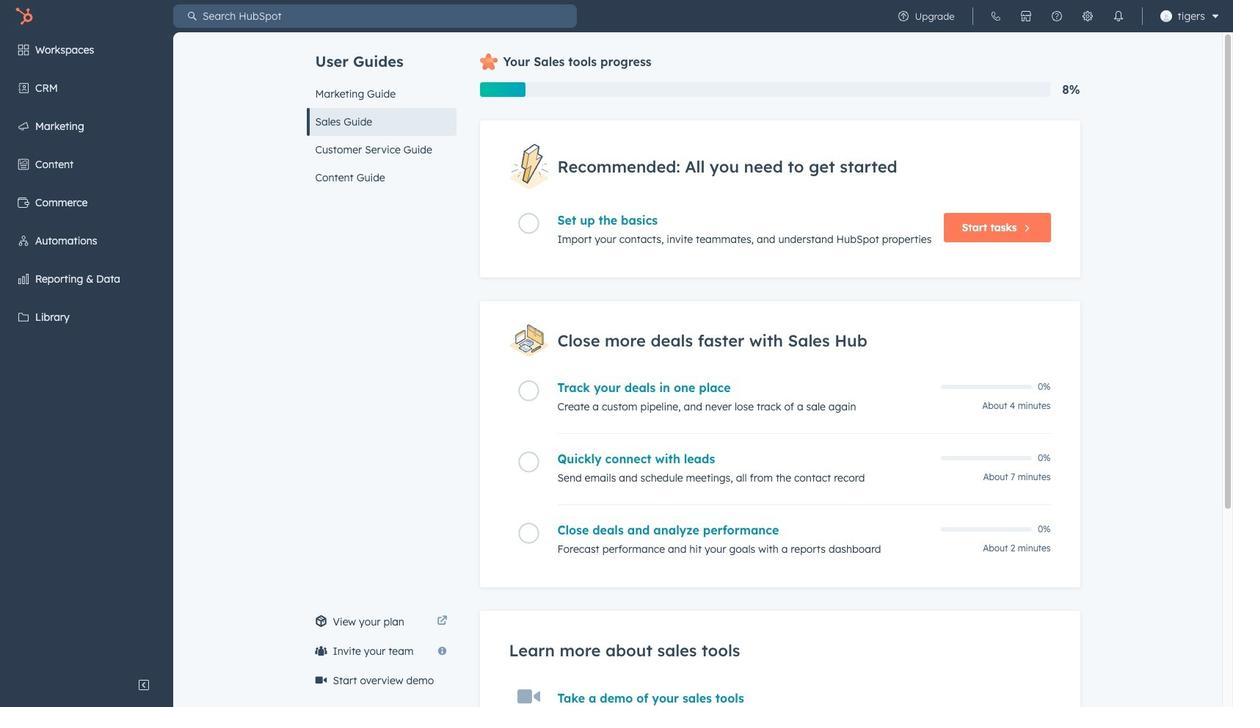 Task type: vqa. For each thing, say whether or not it's contained in the screenshot.
the Search HubSpot search box
yes



Task type: describe. For each thing, give the bounding box(es) containing it.
user guides element
[[307, 32, 456, 192]]

2 link opens in a new window image from the top
[[437, 616, 448, 627]]

1 horizontal spatial menu
[[888, 0, 1225, 32]]

marketplaces image
[[1021, 10, 1032, 22]]

1 link opens in a new window image from the top
[[437, 613, 448, 631]]

0 horizontal spatial menu
[[0, 32, 173, 671]]



Task type: locate. For each thing, give the bounding box(es) containing it.
help image
[[1051, 10, 1063, 22]]

notifications image
[[1113, 10, 1125, 22]]

settings image
[[1082, 10, 1094, 22]]

howard n/a image
[[1161, 10, 1173, 22]]

link opens in a new window image
[[437, 613, 448, 631], [437, 616, 448, 627]]

progress bar
[[480, 82, 526, 97]]

Search HubSpot search field
[[197, 4, 577, 28]]

menu
[[888, 0, 1225, 32], [0, 32, 173, 671]]



